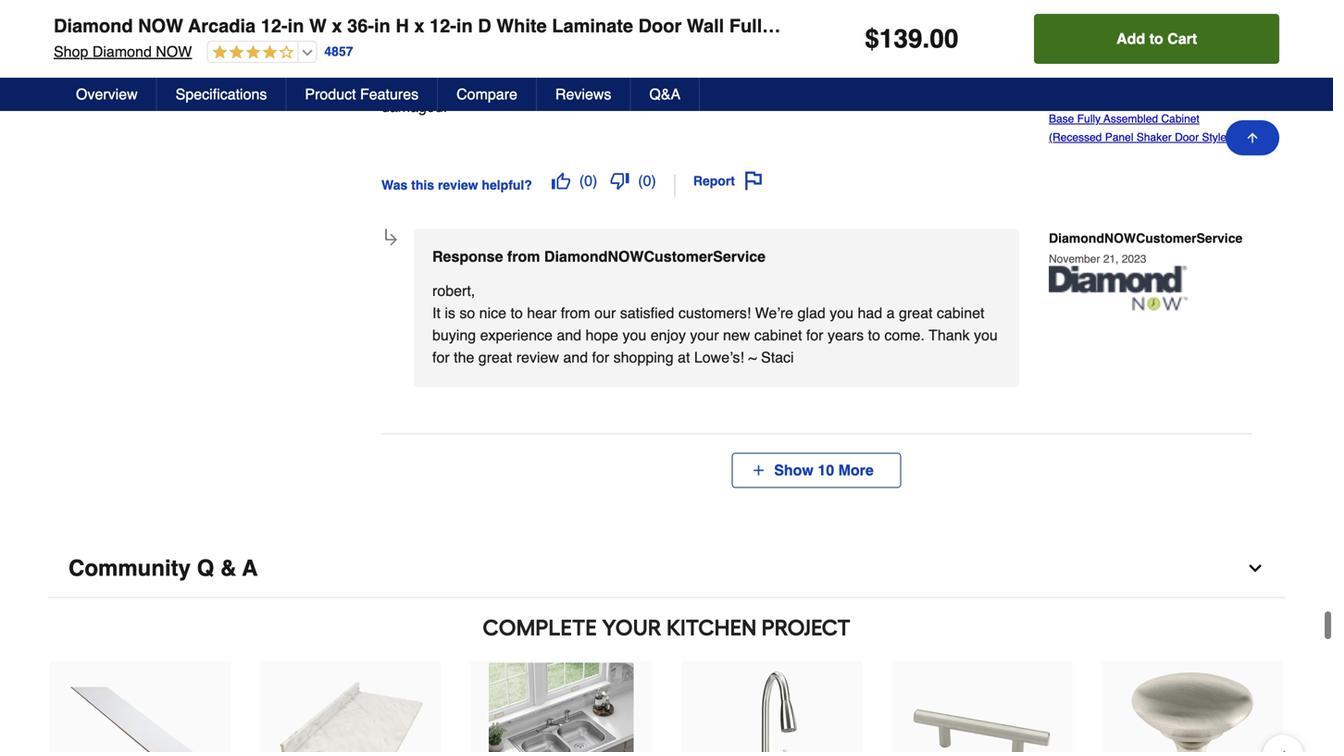 Task type: vqa. For each thing, say whether or not it's contained in the screenshot.
the Accessible Home
no



Task type: describe. For each thing, give the bounding box(es) containing it.
was
[[381, 178, 408, 192]]

to right the years
[[868, 327, 880, 344]]

were
[[930, 72, 962, 89]]

service
[[485, 46, 532, 63]]

( 0 ) for thumb up icon
[[579, 172, 597, 190]]

x left 35-
[[1159, 76, 1165, 89]]

arcadia 18-in w x 35-in h x 23.75- in d white laminate door and drawer base fully assembled cabinet (recessed panel shaker door style) link
[[1049, 76, 1247, 144]]

2 horizontal spatial you
[[974, 327, 998, 344]]

recommend
[[531, 21, 598, 34]]

specifications button
[[157, 78, 286, 111]]

0 horizontal spatial from
[[507, 248, 540, 265]]

10
[[818, 462, 834, 479]]

1 november from the top
[[1049, 6, 1100, 19]]

it
[[565, 46, 572, 63]]

$ 139 . 00
[[865, 24, 959, 54]]

0 vertical spatial white
[[496, 15, 547, 37]]

2 horizontal spatial for
[[806, 327, 823, 344]]

complete your kitchen project
[[483, 615, 851, 642]]

almost
[[863, 72, 907, 89]]

arcadia inside arcadia 18-in w x 35-in h x 23.75- in d white laminate door and drawer base fully assembled cabinet (recessed panel shaker door style)
[[1078, 76, 1115, 89]]

delivery
[[661, 46, 712, 63]]

0 vertical spatial d
[[478, 15, 491, 37]]

h inside arcadia 18-in w x 35-in h x 23.75- in d white laminate door and drawer base fully assembled cabinet (recessed panel shaker door style)
[[1196, 76, 1204, 89]]

0 vertical spatial laminate
[[552, 15, 633, 37]]

verified purchaser
[[1075, 44, 1166, 57]]

to inside button
[[1149, 30, 1163, 47]]

in down purchaser
[[1134, 76, 1143, 89]]

compare
[[457, 86, 517, 103]]

and down helpful at the right top of page
[[834, 72, 859, 89]]

1 horizontal spatial diamondnowcustomerservice
[[1049, 231, 1243, 246]]

project source tucker stainless steel single handle pull-down kitchen faucet with deck plate image
[[699, 663, 844, 753]]

a
[[887, 305, 895, 322]]

1 horizontal spatial great
[[899, 305, 933, 322]]

hear
[[527, 305, 557, 322]]

cart
[[1168, 30, 1197, 47]]

0 horizontal spatial you
[[623, 327, 646, 344]]

was this review helpful?
[[381, 178, 532, 192]]

q&a
[[649, 86, 681, 103]]

in left checkmark "icon"
[[456, 15, 473, 37]]

and left it
[[536, 46, 561, 63]]

kitchen
[[667, 615, 757, 642]]

and up the almost
[[875, 46, 900, 63]]

1 vertical spatial diamond
[[92, 43, 152, 60]]

shopping
[[613, 349, 674, 366]]

i used curbside service and it was perfect.  delivery person was very helpful and even checked the package with me.  previously i had cabinets shipped to my house and almost all were damaged.
[[381, 46, 996, 115]]

product features button
[[286, 78, 438, 111]]

lowe's!
[[694, 349, 744, 366]]

product
[[305, 86, 356, 103]]

from
[[1049, 76, 1078, 89]]

diamond now arcadia 96-in w x 4-in h x 0.22-in d white unfinished cabinet toe kick image
[[68, 663, 213, 753]]

show 10 more
[[766, 462, 882, 479]]

report button
[[687, 165, 769, 197]]

is
[[445, 305, 455, 322]]

package
[[406, 72, 462, 89]]

panel for arcadia 18-in w x 35-in h x 23.75- in d white laminate door and drawer base fully assembled cabinet (recessed panel shaker door style)
[[1105, 131, 1134, 144]]

arrow right image
[[382, 231, 400, 249]]

0 vertical spatial i
[[381, 46, 385, 63]]

plus image
[[751, 464, 766, 478]]

.
[[923, 24, 930, 54]]

w inside arcadia 18-in w x 35-in h x 23.75- in d white laminate door and drawer base fully assembled cabinet (recessed panel shaker door style)
[[1146, 76, 1156, 89]]

a
[[242, 556, 258, 582]]

cabinets
[[634, 72, 689, 89]]

complete
[[483, 615, 597, 642]]

thumb down image
[[610, 172, 629, 190]]

diamond now arcadia 12-in w x 36-in h x 12-in d white laminate door wall fully assembled cabinet (recessed panel shaker door style)
[[54, 15, 1272, 37]]

person
[[716, 46, 761, 63]]

previously
[[526, 72, 594, 89]]

complete your kitchen project heading
[[48, 610, 1285, 647]]

) for thumb down image
[[651, 172, 656, 190]]

my
[[766, 72, 786, 89]]

&
[[220, 556, 236, 582]]

this
[[411, 178, 434, 192]]

1 horizontal spatial you
[[830, 305, 854, 322]]

november inside the diamondnowcustomerservice november 21, 2023
[[1049, 253, 1100, 266]]

(recessed for arcadia 18-in w x 35-in h x 23.75- in d white laminate door and drawer base fully assembled cabinet (recessed panel shaker door style)
[[1049, 131, 1102, 144]]

purchaser
[[1115, 44, 1166, 57]]

even
[[904, 46, 936, 63]]

1 vertical spatial diamondnowcustomerservice
[[544, 248, 766, 265]]

0 vertical spatial diamond
[[54, 15, 133, 37]]

from inside robert, it is so nice to hear from our satisfied customers! we're glad you had a great cabinet buying experience and hope you enjoy your new cabinet for years to come. thank you for the great review and for shopping at lowe's! ~ staci
[[561, 305, 590, 322]]

2 was from the left
[[765, 46, 791, 63]]

house
[[790, 72, 830, 89]]

add
[[1117, 30, 1145, 47]]

cabinet for base
[[1161, 113, 1200, 126]]

community
[[69, 556, 191, 582]]

shop
[[54, 43, 88, 60]]

0 vertical spatial now
[[138, 15, 183, 37]]

assembled for base
[[1104, 113, 1158, 126]]

1 was from the left
[[577, 46, 603, 63]]

0 for thumb down image
[[643, 172, 651, 190]]

21,
[[1103, 253, 1119, 266]]

perfect.
[[607, 46, 656, 63]]

would recommend
[[494, 21, 598, 34]]

report
[[693, 174, 735, 189]]

very
[[796, 46, 824, 63]]

23.75-
[[1216, 76, 1247, 89]]

panel for diamond now arcadia 12-in w x 36-in h x 12-in d white laminate door wall fully assembled cabinet (recessed panel shaker door style)
[[1052, 15, 1101, 37]]

q&a button
[[631, 78, 700, 111]]

damaged.
[[381, 98, 447, 115]]

1 horizontal spatial i
[[598, 72, 601, 89]]

1 2023 from the top
[[1122, 6, 1146, 19]]

more
[[838, 462, 874, 479]]

show
[[774, 462, 814, 479]]

glad
[[798, 305, 826, 322]]

years
[[828, 327, 864, 344]]

robert,
[[432, 283, 475, 300]]

nice
[[479, 305, 506, 322]]

community q & a
[[69, 556, 258, 582]]

shaker for diamond now arcadia 12-in w x 36-in h x 12-in d white laminate door wall fully assembled cabinet (recessed panel shaker door style)
[[1106, 15, 1168, 37]]

base
[[1049, 113, 1074, 126]]

1 vertical spatial cabinet
[[754, 327, 802, 344]]

(recessed for diamond now arcadia 12-in w x 36-in h x 12-in d white laminate door wall fully assembled cabinet (recessed panel shaker door style)
[[954, 15, 1047, 37]]

1 horizontal spatial cabinet
[[937, 305, 985, 322]]

to up experience
[[511, 305, 523, 322]]

checked
[[940, 46, 996, 63]]

hope
[[586, 327, 618, 344]]

at
[[678, 349, 690, 366]]

) for thumb up icon
[[592, 172, 597, 190]]

chevron down image
[[1246, 560, 1265, 578]]

diamondnowcustomerservice november 21, 2023
[[1049, 231, 1243, 266]]

$
[[865, 24, 879, 54]]

helpful?
[[482, 178, 532, 192]]

white inside arcadia 18-in w x 35-in h x 23.75- in d white laminate door and drawer base fully assembled cabinet (recessed panel shaker door style)
[[1072, 94, 1100, 107]]

used
[[389, 46, 421, 63]]

arcadia 18-in w x 35-in h x 23.75- in d white laminate door and drawer base fully assembled cabinet (recessed panel shaker door style)
[[1049, 76, 1247, 144]]



Task type: locate. For each thing, give the bounding box(es) containing it.
shaker for arcadia 18-in w x 35-in h x 23.75- in d white laminate door and drawer base fully assembled cabinet (recessed panel shaker door style)
[[1137, 131, 1172, 144]]

shaker inside arcadia 18-in w x 35-in h x 23.75- in d white laminate door and drawer base fully assembled cabinet (recessed panel shaker door style)
[[1137, 131, 1172, 144]]

(recessed
[[954, 15, 1047, 37], [1049, 131, 1102, 144]]

0 horizontal spatial d
[[478, 15, 491, 37]]

diamondnowcustomerservice up 21,
[[1049, 231, 1243, 246]]

was up my
[[765, 46, 791, 63]]

w up "4857"
[[309, 15, 327, 37]]

would
[[494, 21, 528, 34]]

0 horizontal spatial (
[[579, 172, 584, 190]]

diamondnowcustomerservice
[[1049, 231, 1243, 246], [544, 248, 766, 265]]

all
[[911, 72, 926, 89]]

was right it
[[577, 46, 603, 63]]

12- up 4 stars image
[[261, 15, 288, 37]]

1 horizontal spatial )
[[651, 172, 656, 190]]

0 horizontal spatial i
[[381, 46, 385, 63]]

and
[[536, 46, 561, 63], [875, 46, 900, 63], [834, 72, 859, 89], [1179, 94, 1198, 107], [557, 327, 581, 344], [563, 349, 588, 366]]

your
[[602, 615, 662, 642]]

( 0 ) right thumb up icon
[[579, 172, 597, 190]]

139
[[879, 24, 923, 54]]

0 vertical spatial style)
[[1222, 15, 1272, 37]]

style) up 23.75-
[[1222, 15, 1272, 37]]

4 stars image
[[208, 44, 294, 62]]

0 vertical spatial from
[[507, 248, 540, 265]]

the down buying
[[454, 349, 474, 366]]

1 vertical spatial fully
[[1077, 113, 1101, 126]]

0 horizontal spatial arcadia
[[188, 15, 256, 37]]

0 horizontal spatial cabinet
[[881, 15, 949, 37]]

fully for base
[[1077, 113, 1101, 126]]

1 ( 0 ) from the left
[[579, 172, 597, 190]]

satisfied
[[620, 305, 674, 322]]

now up the shop diamond now
[[138, 15, 183, 37]]

0 vertical spatial w
[[309, 15, 327, 37]]

arcadia up 4 stars image
[[188, 15, 256, 37]]

0 vertical spatial h
[[396, 15, 409, 37]]

1 horizontal spatial ( 0 )
[[638, 172, 656, 190]]

1 horizontal spatial cabinet
[[1161, 113, 1200, 126]]

i left the used
[[381, 46, 385, 63]]

1 horizontal spatial laminate
[[1103, 94, 1149, 107]]

features
[[360, 86, 419, 103]]

great
[[899, 305, 933, 322], [478, 349, 512, 366]]

verified
[[1075, 44, 1112, 57]]

1 vertical spatial review
[[516, 349, 559, 366]]

overview
[[76, 86, 138, 103]]

the inside robert, it is so nice to hear from our satisfied customers! we're glad you had a great cabinet buying experience and hope you enjoy your new cabinet for years to come. thank you for the great review and for shopping at lowe's! ~ staci
[[454, 349, 474, 366]]

( 0 ) for thumb down image
[[638, 172, 656, 190]]

style) inside arcadia 18-in w x 35-in h x 23.75- in d white laminate door and drawer base fully assembled cabinet (recessed panel shaker door style)
[[1202, 131, 1230, 144]]

diamond up shop
[[54, 15, 133, 37]]

review right this
[[438, 178, 478, 192]]

0 vertical spatial panel
[[1052, 15, 1101, 37]]

diamondnow_mbci image
[[1049, 266, 1188, 311]]

reviews button
[[537, 78, 631, 111]]

shipped
[[693, 72, 745, 89]]

1 horizontal spatial 0
[[643, 172, 651, 190]]

had down perfect.
[[605, 72, 630, 89]]

1 vertical spatial 2023
[[1122, 253, 1146, 266]]

laminate down 18-
[[1103, 94, 1149, 107]]

4857
[[324, 44, 353, 59]]

2023
[[1122, 6, 1146, 19], [1122, 253, 1146, 266]]

1 horizontal spatial review
[[516, 349, 559, 366]]

and inside arcadia 18-in w x 35-in h x 23.75- in d white laminate door and drawer base fully assembled cabinet (recessed panel shaker door style)
[[1179, 94, 1198, 107]]

0 horizontal spatial for
[[432, 349, 450, 366]]

thank
[[929, 327, 970, 344]]

fully right the base
[[1077, 113, 1101, 126]]

0 vertical spatial diamondnowcustomerservice
[[1049, 231, 1243, 246]]

assembled down 18-
[[1104, 113, 1158, 126]]

to left my
[[749, 72, 762, 89]]

response
[[432, 248, 503, 265]]

0 horizontal spatial panel
[[1052, 15, 1101, 37]]

for down glad
[[806, 327, 823, 344]]

customers!
[[679, 305, 751, 322]]

1 horizontal spatial panel
[[1105, 131, 1134, 144]]

diamondnowcustomerservice up satisfied
[[544, 248, 766, 265]]

cabinet up "staci" on the top of the page
[[754, 327, 802, 344]]

buying
[[432, 327, 476, 344]]

was
[[577, 46, 603, 63], [765, 46, 791, 63]]

2023 right 19,
[[1122, 6, 1146, 19]]

1 horizontal spatial w
[[1146, 76, 1156, 89]]

curbside
[[425, 46, 481, 63]]

0 horizontal spatial great
[[478, 349, 512, 366]]

panel
[[1052, 15, 1101, 37], [1105, 131, 1134, 144]]

cabinet down 35-
[[1161, 113, 1200, 126]]

1 horizontal spatial fully
[[1077, 113, 1101, 126]]

d down from
[[1061, 94, 1069, 107]]

) right thumb down image
[[651, 172, 656, 190]]

cabinet up thank
[[937, 305, 985, 322]]

the down the used
[[381, 72, 402, 89]]

arcadia left 18-
[[1078, 76, 1115, 89]]

1 vertical spatial panel
[[1105, 131, 1134, 144]]

assembled inside arcadia 18-in w x 35-in h x 23.75- in d white laminate door and drawer base fully assembled cabinet (recessed panel shaker door style)
[[1104, 113, 1158, 126]]

now up 'specifications'
[[156, 43, 192, 60]]

1 horizontal spatial arcadia
[[1078, 76, 1115, 89]]

our
[[595, 305, 616, 322]]

0 horizontal spatial white
[[496, 15, 547, 37]]

0 vertical spatial assembled
[[777, 15, 876, 37]]

diamond
[[54, 15, 133, 37], [92, 43, 152, 60]]

1 horizontal spatial for
[[592, 349, 609, 366]]

19,
[[1103, 6, 1119, 19]]

18-
[[1118, 76, 1134, 89]]

1 vertical spatial the
[[454, 349, 474, 366]]

the inside i used curbside service and it was perfect.  delivery person was very helpful and even checked the package with me.  previously i had cabinets shipped to my house and almost all were damaged.
[[381, 72, 402, 89]]

0 horizontal spatial review
[[438, 178, 478, 192]]

cabinet up even
[[881, 15, 949, 37]]

( 0 )
[[579, 172, 597, 190], [638, 172, 656, 190]]

to
[[1149, 30, 1163, 47], [749, 72, 762, 89], [511, 305, 523, 322], [868, 327, 880, 344]]

in
[[288, 15, 304, 37], [374, 15, 390, 37], [456, 15, 473, 37], [1134, 76, 1143, 89], [1184, 76, 1193, 89], [1049, 94, 1058, 107]]

door
[[638, 15, 682, 37], [1173, 15, 1216, 37], [1152, 94, 1176, 107], [1175, 131, 1199, 144]]

0 horizontal spatial 0
[[584, 172, 592, 190]]

arrow up image
[[1245, 131, 1260, 145]]

from left our at the left of page
[[561, 305, 590, 322]]

0 vertical spatial great
[[899, 305, 933, 322]]

0 right thumb down image
[[643, 172, 651, 190]]

00
[[930, 24, 959, 54]]

1 horizontal spatial 12-
[[430, 15, 456, 37]]

in up the base
[[1049, 94, 1058, 107]]

0 horizontal spatial had
[[605, 72, 630, 89]]

(
[[579, 172, 584, 190], [638, 172, 643, 190]]

helpful
[[828, 46, 871, 63]]

(recessed down the base
[[1049, 131, 1102, 144]]

cabinet
[[881, 15, 949, 37], [1161, 113, 1200, 126]]

1 12- from the left
[[261, 15, 288, 37]]

12- up the curbside
[[430, 15, 456, 37]]

1 vertical spatial now
[[156, 43, 192, 60]]

i right previously
[[598, 72, 601, 89]]

0 horizontal spatial the
[[381, 72, 402, 89]]

reviews
[[555, 86, 611, 103]]

w left 35-
[[1146, 76, 1156, 89]]

new
[[723, 327, 750, 344]]

add to cart button
[[1034, 14, 1279, 64]]

x up the used
[[414, 15, 424, 37]]

come.
[[884, 327, 925, 344]]

1 horizontal spatial (recessed
[[1049, 131, 1102, 144]]

h up the used
[[396, 15, 409, 37]]

1 horizontal spatial was
[[765, 46, 791, 63]]

white up service
[[496, 15, 547, 37]]

the
[[381, 72, 402, 89], [454, 349, 474, 366]]

1 horizontal spatial h
[[1196, 76, 1204, 89]]

with
[[466, 72, 493, 89]]

white down from
[[1072, 94, 1100, 107]]

5 stars image
[[381, 19, 457, 39]]

you up the 'shopping'
[[623, 327, 646, 344]]

h
[[396, 15, 409, 37], [1196, 76, 1204, 89]]

0 horizontal spatial was
[[577, 46, 603, 63]]

laminate inside arcadia 18-in w x 35-in h x 23.75- in d white laminate door and drawer base fully assembled cabinet (recessed panel shaker door style)
[[1103, 94, 1149, 107]]

brainerd bar 3-in center to center stainless steel cylindrical bar drawer pulls (10-pack) image
[[910, 663, 1055, 753]]

1 vertical spatial from
[[561, 305, 590, 322]]

and down 35-
[[1179, 94, 1198, 107]]

0 vertical spatial cabinet
[[881, 15, 949, 37]]

1 vertical spatial shaker
[[1137, 131, 1172, 144]]

1 vertical spatial (recessed
[[1049, 131, 1102, 144]]

2023 inside the diamondnowcustomerservice november 21, 2023
[[1122, 253, 1146, 266]]

november left 21,
[[1049, 253, 1100, 266]]

1 vertical spatial i
[[598, 72, 601, 89]]

had left a
[[858, 305, 882, 322]]

response from diamondnowcustomerservice
[[432, 248, 766, 265]]

had inside robert, it is so nice to hear from our satisfied customers! we're glad you had a great cabinet buying experience and hope you enjoy your new cabinet for years to come. thank you for the great review and for shopping at lowe's! ~ staci
[[858, 305, 882, 322]]

1 horizontal spatial d
[[1061, 94, 1069, 107]]

drawer
[[1201, 94, 1237, 107]]

me.
[[497, 72, 521, 89]]

1 vertical spatial style)
[[1202, 131, 1230, 144]]

shaker up purchaser
[[1106, 15, 1168, 37]]

laminate up it
[[552, 15, 633, 37]]

x left 36- at the left of the page
[[332, 15, 342, 37]]

cabinet for wall
[[881, 15, 949, 37]]

diamond up overview
[[92, 43, 152, 60]]

0 vertical spatial shaker
[[1106, 15, 1168, 37]]

0 horizontal spatial diamondnowcustomerservice
[[544, 248, 766, 265]]

experience
[[480, 327, 553, 344]]

1 vertical spatial h
[[1196, 76, 1204, 89]]

2 0 from the left
[[643, 172, 651, 190]]

1 vertical spatial arcadia
[[1078, 76, 1115, 89]]

assembled up very at the right of page
[[777, 15, 876, 37]]

review inside robert, it is so nice to hear from our satisfied customers! we're glad you had a great cabinet buying experience and hope you enjoy your new cabinet for years to come. thank you for the great review and for shopping at lowe's! ~ staci
[[516, 349, 559, 366]]

you right thank
[[974, 327, 998, 344]]

shop diamond now
[[54, 43, 192, 60]]

from right the response
[[507, 248, 540, 265]]

and left hope
[[557, 327, 581, 344]]

fully up person
[[729, 15, 773, 37]]

for down buying
[[432, 349, 450, 366]]

2 november from the top
[[1049, 253, 1100, 266]]

great down experience
[[478, 349, 512, 366]]

(recessed up checked on the top right of page
[[954, 15, 1047, 37]]

2 ) from the left
[[651, 172, 656, 190]]

0 vertical spatial arcadia
[[188, 15, 256, 37]]

1 vertical spatial w
[[1146, 76, 1156, 89]]

style) for arcadia 18-in w x 35-in h x 23.75- in d white laminate door and drawer base fully assembled cabinet (recessed panel shaker door style)
[[1202, 131, 1230, 144]]

( right thumb up icon
[[579, 172, 584, 190]]

for down hope
[[592, 349, 609, 366]]

specifications
[[176, 86, 267, 103]]

) left thumb down image
[[592, 172, 597, 190]]

0 for thumb up icon
[[584, 172, 592, 190]]

1 vertical spatial had
[[858, 305, 882, 322]]

overview button
[[57, 78, 157, 111]]

flag image
[[744, 172, 763, 190]]

2023 right 21,
[[1122, 253, 1146, 266]]

1 horizontal spatial (
[[638, 172, 643, 190]]

0 vertical spatial (recessed
[[954, 15, 1047, 37]]

november
[[1049, 6, 1100, 19], [1049, 253, 1100, 266]]

~
[[748, 349, 757, 366]]

2 2023 from the top
[[1122, 253, 1146, 266]]

x up the drawer
[[1207, 76, 1213, 89]]

0 horizontal spatial cabinet
[[754, 327, 802, 344]]

0 horizontal spatial ( 0 )
[[579, 172, 597, 190]]

thumb up image
[[552, 172, 570, 190]]

0 horizontal spatial w
[[309, 15, 327, 37]]

( right thumb down image
[[638, 172, 643, 190]]

1 horizontal spatial from
[[561, 305, 590, 322]]

1 vertical spatial laminate
[[1103, 94, 1149, 107]]

0 vertical spatial review
[[438, 178, 478, 192]]

cabinet
[[937, 305, 985, 322], [754, 327, 802, 344]]

q
[[197, 556, 214, 582]]

( for thumb down image
[[638, 172, 643, 190]]

1 horizontal spatial white
[[1072, 94, 1100, 107]]

h right 35-
[[1196, 76, 1204, 89]]

style) for diamond now arcadia 12-in w x 36-in h x 12-in d white laminate door wall fully assembled cabinet (recessed panel shaker door style)
[[1222, 15, 1272, 37]]

so
[[460, 305, 475, 322]]

0 horizontal spatial )
[[592, 172, 597, 190]]

panel down 18-
[[1105, 131, 1134, 144]]

your
[[690, 327, 719, 344]]

( 0 ) right thumb down image
[[638, 172, 656, 190]]

0 vertical spatial had
[[605, 72, 630, 89]]

0 horizontal spatial fully
[[729, 15, 773, 37]]

0 vertical spatial fully
[[729, 15, 773, 37]]

2 12- from the left
[[430, 15, 456, 37]]

2 ( 0 ) from the left
[[638, 172, 656, 190]]

shaker
[[1106, 15, 1168, 37], [1137, 131, 1172, 144]]

panel up verified
[[1052, 15, 1101, 37]]

1 vertical spatial cabinet
[[1161, 113, 1200, 126]]

d left would
[[478, 15, 491, 37]]

0 right thumb up icon
[[584, 172, 592, 190]]

community q & a button
[[48, 540, 1285, 599]]

0 vertical spatial cabinet
[[937, 305, 985, 322]]

project
[[762, 615, 851, 642]]

1 0 from the left
[[584, 172, 592, 190]]

shaker down 35-
[[1137, 131, 1172, 144]]

(recessed inside arcadia 18-in w x 35-in h x 23.75- in d white laminate door and drawer base fully assembled cabinet (recessed panel shaker door style)
[[1049, 131, 1102, 144]]

2 ( from the left
[[638, 172, 643, 190]]

0
[[584, 172, 592, 190], [643, 172, 651, 190]]

wall
[[687, 15, 724, 37]]

in up 4 stars image
[[288, 15, 304, 37]]

brainerd round 1-1/4-in satin nickel round transitional cabinet knob (10-pack) image
[[1120, 663, 1265, 753]]

0 horizontal spatial (recessed
[[954, 15, 1047, 37]]

1 vertical spatial great
[[478, 349, 512, 366]]

from
[[507, 248, 540, 265], [561, 305, 590, 322]]

elkay dayton drop-in 33-in x 22-in stainless steel double equal bowl 4-hole kitchen sink image
[[489, 663, 634, 753]]

had inside i used curbside service and it was perfect.  delivery person was very helpful and even checked the package with me.  previously i had cabinets shipped to my house and almost all were damaged.
[[605, 72, 630, 89]]

0 vertical spatial 2023
[[1122, 6, 1146, 19]]

( for thumb up icon
[[579, 172, 584, 190]]

robert, it is so nice to hear from our satisfied customers! we're glad you had a great cabinet buying experience and hope you enjoy your new cabinet for years to come. thank you for the great review and for shopping at lowe's! ~ staci
[[432, 283, 998, 366]]

you
[[830, 305, 854, 322], [623, 327, 646, 344], [974, 327, 998, 344]]

white
[[496, 15, 547, 37], [1072, 94, 1100, 107]]

to inside i used curbside service and it was perfect.  delivery person was very helpful and even checked the package with me.  previously i had cabinets shipped to my house and almost all were damaged.
[[749, 72, 762, 89]]

we're
[[755, 305, 793, 322]]

d
[[478, 15, 491, 37], [1061, 94, 1069, 107]]

1 horizontal spatial had
[[858, 305, 882, 322]]

november left 19,
[[1049, 6, 1100, 19]]

cabinet inside arcadia 18-in w x 35-in h x 23.75- in d white laminate door and drawer base fully assembled cabinet (recessed panel shaker door style)
[[1161, 113, 1200, 126]]

d inside arcadia 18-in w x 35-in h x 23.75- in d white laminate door and drawer base fully assembled cabinet (recessed panel shaker door style)
[[1061, 94, 1069, 107]]

1 ) from the left
[[592, 172, 597, 190]]

1 vertical spatial d
[[1061, 94, 1069, 107]]

fully inside arcadia 18-in w x 35-in h x 23.75- in d white laminate door and drawer base fully assembled cabinet (recessed panel shaker door style)
[[1077, 113, 1101, 126]]

assembled for wall
[[777, 15, 876, 37]]

1 ( from the left
[[579, 172, 584, 190]]

1 horizontal spatial the
[[454, 349, 474, 366]]

to right "add"
[[1149, 30, 1163, 47]]

0 vertical spatial november
[[1049, 6, 1100, 19]]

1 vertical spatial assembled
[[1104, 113, 1158, 126]]

fully for wall
[[729, 15, 773, 37]]

1 horizontal spatial assembled
[[1104, 113, 1158, 126]]

1 vertical spatial november
[[1049, 253, 1100, 266]]

35-
[[1168, 76, 1184, 89]]

i
[[381, 46, 385, 63], [598, 72, 601, 89]]

12-
[[261, 15, 288, 37], [430, 15, 456, 37]]

checkmark image
[[475, 19, 490, 34]]

in left 23.75-
[[1184, 76, 1193, 89]]

0 vertical spatial the
[[381, 72, 402, 89]]

0 horizontal spatial h
[[396, 15, 409, 37]]

vt dimensions formica 96-in x 25.25-in x 3.75-in carrara bianco 6696-43 straight laminate countertop with integrated backsplash image
[[279, 663, 423, 753]]

0 horizontal spatial assembled
[[777, 15, 876, 37]]

you up the years
[[830, 305, 854, 322]]

panel inside arcadia 18-in w x 35-in h x 23.75- in d white laminate door and drawer base fully assembled cabinet (recessed panel shaker door style)
[[1105, 131, 1134, 144]]

product features
[[305, 86, 419, 103]]

style) left arrow up icon
[[1202, 131, 1230, 144]]

in up the used
[[374, 15, 390, 37]]

36-
[[347, 15, 374, 37]]

great up come.
[[899, 305, 933, 322]]

it
[[432, 305, 441, 322]]

and down hope
[[563, 349, 588, 366]]

review down experience
[[516, 349, 559, 366]]



